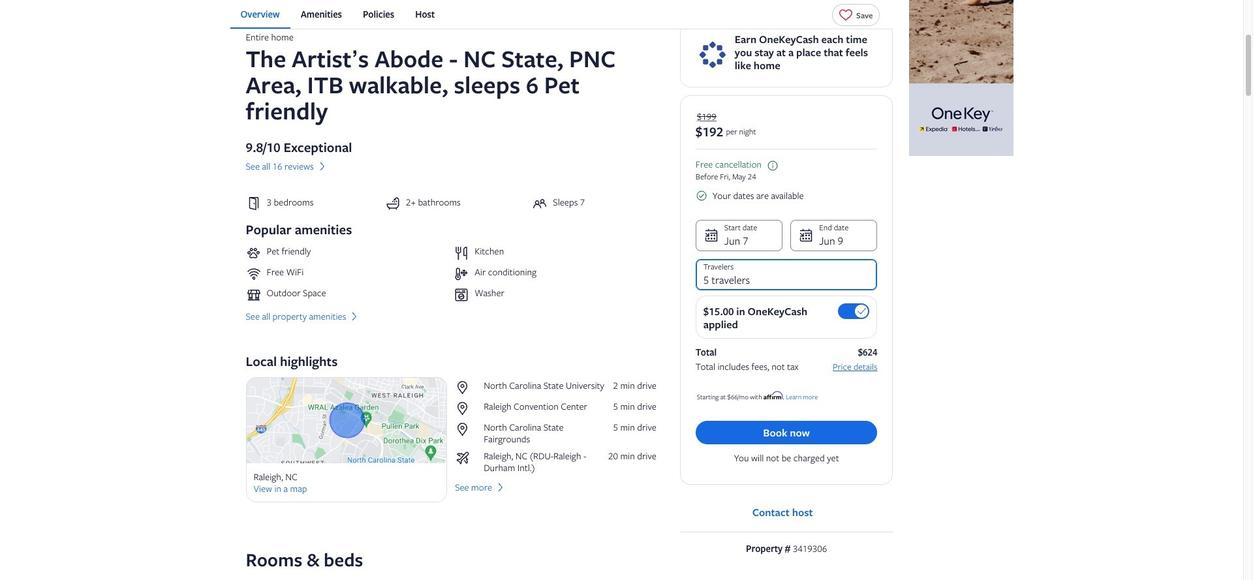 Task type: vqa. For each thing, say whether or not it's contained in the screenshot.
leftmost medium icon
yes



Task type: locate. For each thing, give the bounding box(es) containing it.
small image
[[696, 190, 708, 201]]

1 popular location image from the top
[[455, 380, 479, 396]]

2 popular location image from the top
[[455, 401, 479, 417]]

popular location image
[[455, 380, 479, 396], [455, 401, 479, 417]]

medium image
[[316, 161, 328, 172], [495, 482, 507, 494]]

0 vertical spatial medium image
[[316, 161, 328, 172]]

map image
[[246, 377, 447, 464]]

0 vertical spatial popular location image
[[455, 380, 479, 396]]

list
[[230, 0, 893, 29], [455, 380, 657, 474]]

0 horizontal spatial medium image
[[316, 161, 328, 172]]

1 vertical spatial popular location image
[[455, 401, 479, 417]]

list item
[[246, 246, 449, 261], [454, 246, 657, 261], [246, 266, 449, 282], [454, 266, 657, 282], [246, 287, 449, 303], [454, 287, 657, 303]]

medium image
[[349, 311, 361, 323]]

1 horizontal spatial medium image
[[495, 482, 507, 494]]

0 vertical spatial list
[[230, 0, 893, 29]]



Task type: describe. For each thing, give the bounding box(es) containing it.
1 vertical spatial list
[[455, 380, 657, 474]]

1 vertical spatial medium image
[[495, 482, 507, 494]]

airport image
[[455, 450, 479, 466]]

popular location image
[[455, 422, 479, 437]]



